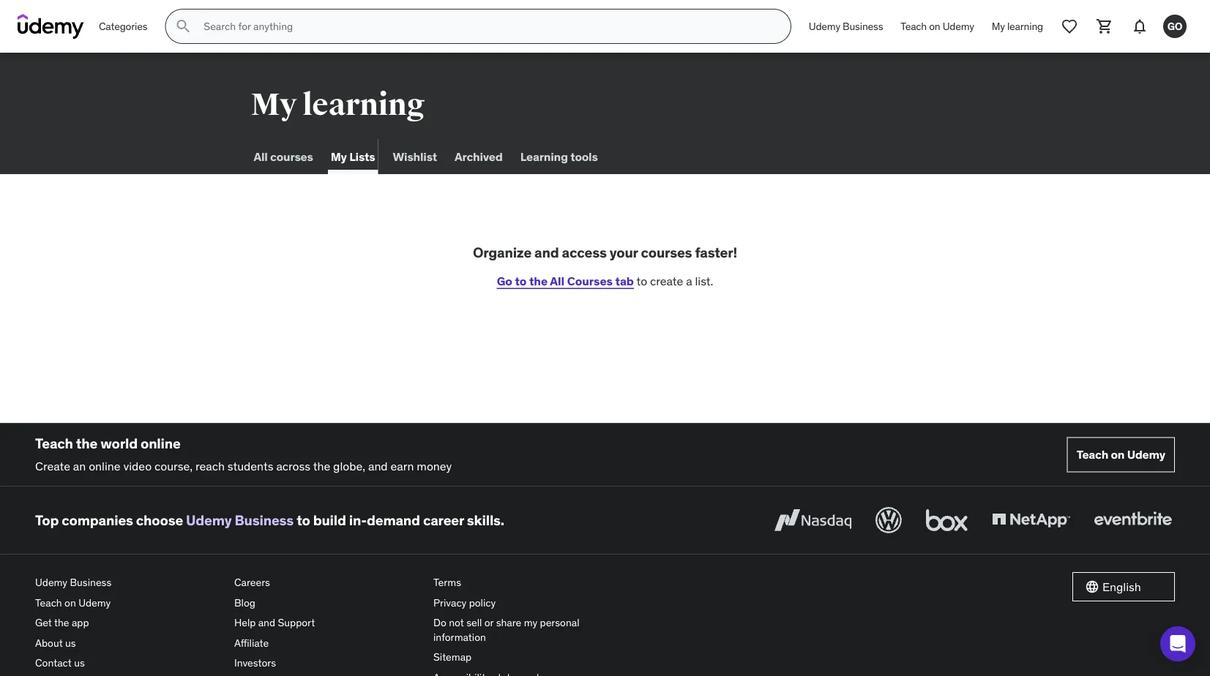 Task type: locate. For each thing, give the bounding box(es) containing it.
to right go
[[515, 273, 527, 288]]

learning left wishlist image
[[1007, 20, 1043, 33]]

2 horizontal spatial on
[[1111, 447, 1125, 462]]

0 horizontal spatial courses
[[270, 149, 313, 164]]

1 horizontal spatial learning
[[1007, 20, 1043, 33]]

my learning up my lists at top
[[251, 86, 425, 124]]

0 horizontal spatial on
[[65, 596, 76, 609]]

my learning
[[992, 20, 1043, 33], [251, 86, 425, 124]]

udemy
[[809, 20, 840, 33], [943, 20, 974, 33], [1127, 447, 1165, 462], [186, 512, 232, 529], [35, 576, 67, 589], [78, 596, 111, 609]]

1 horizontal spatial and
[[368, 458, 388, 473]]

0 horizontal spatial all
[[254, 149, 268, 164]]

online
[[141, 435, 181, 452], [89, 458, 120, 473]]

careers blog help and support affiliate investors
[[234, 576, 315, 670]]

1 horizontal spatial to
[[515, 273, 527, 288]]

1 vertical spatial my learning
[[251, 86, 425, 124]]

or
[[484, 616, 494, 629]]

affiliate
[[234, 636, 269, 650]]

teach
[[901, 20, 927, 33], [35, 435, 73, 452], [1077, 447, 1108, 462], [35, 596, 62, 609]]

teach on udemy
[[901, 20, 974, 33], [1077, 447, 1165, 462]]

0 vertical spatial my
[[992, 20, 1005, 33]]

access
[[562, 244, 607, 261]]

investors link
[[234, 653, 422, 674]]

2 vertical spatial my
[[331, 149, 347, 164]]

personal
[[540, 616, 579, 629]]

faster!
[[695, 244, 737, 261]]

my left wishlist image
[[992, 20, 1005, 33]]

in-
[[349, 512, 367, 529]]

0 vertical spatial udemy business link
[[800, 9, 892, 44]]

1 horizontal spatial all
[[550, 273, 565, 288]]

go to the all courses tab to create a list.
[[497, 273, 713, 288]]

us
[[65, 636, 76, 650], [74, 657, 85, 670]]

1 vertical spatial business
[[235, 512, 294, 529]]

privacy
[[433, 596, 467, 609]]

2 horizontal spatial teach on udemy link
[[1067, 437, 1175, 473]]

1 vertical spatial teach on udemy link
[[1067, 437, 1175, 473]]

2 horizontal spatial my
[[992, 20, 1005, 33]]

course,
[[154, 458, 193, 473]]

us right the about at the left bottom of page
[[65, 636, 76, 650]]

udemy business link
[[800, 9, 892, 44], [186, 512, 294, 529], [35, 573, 223, 593]]

0 horizontal spatial my learning
[[251, 86, 425, 124]]

business inside udemy business teach on udemy get the app about us contact us
[[70, 576, 111, 589]]

categories button
[[90, 9, 156, 44]]

0 vertical spatial on
[[929, 20, 940, 33]]

netapp image
[[989, 505, 1073, 537]]

1 vertical spatial learning
[[302, 86, 425, 124]]

teach inside teach the world online create an online video course, reach students across the globe, and earn money
[[35, 435, 73, 452]]

blog link
[[234, 593, 422, 613]]

learning tools
[[520, 149, 598, 164]]

1 vertical spatial on
[[1111, 447, 1125, 462]]

1 vertical spatial all
[[550, 273, 565, 288]]

careers
[[234, 576, 270, 589]]

online up "course,"
[[141, 435, 181, 452]]

0 vertical spatial us
[[65, 636, 76, 650]]

0 vertical spatial business
[[843, 20, 883, 33]]

udemy image
[[18, 14, 84, 39]]

1 horizontal spatial my learning
[[992, 20, 1043, 33]]

courses
[[270, 149, 313, 164], [641, 244, 692, 261]]

udemy business teach on udemy get the app about us contact us
[[35, 576, 111, 670]]

business
[[843, 20, 883, 33], [235, 512, 294, 529], [70, 576, 111, 589]]

and left earn
[[368, 458, 388, 473]]

build
[[313, 512, 346, 529]]

go link
[[1157, 9, 1192, 44]]

create
[[650, 273, 683, 288]]

1 horizontal spatial on
[[929, 20, 940, 33]]

an
[[73, 458, 86, 473]]

1 vertical spatial udemy business link
[[186, 512, 294, 529]]

video
[[123, 458, 152, 473]]

and right help
[[258, 616, 275, 629]]

1 vertical spatial and
[[368, 458, 388, 473]]

0 vertical spatial all
[[254, 149, 268, 164]]

small image
[[1085, 580, 1100, 595]]

reach
[[195, 458, 225, 473]]

the
[[529, 273, 548, 288], [76, 435, 97, 452], [313, 458, 330, 473], [54, 616, 69, 629]]

your
[[610, 244, 638, 261]]

1 horizontal spatial online
[[141, 435, 181, 452]]

my up 'all courses'
[[251, 86, 297, 124]]

demand
[[367, 512, 420, 529]]

list.
[[695, 273, 713, 288]]

0 vertical spatial online
[[141, 435, 181, 452]]

0 vertical spatial learning
[[1007, 20, 1043, 33]]

0 vertical spatial my learning
[[992, 20, 1043, 33]]

1 horizontal spatial teach on udemy
[[1077, 447, 1165, 462]]

2 vertical spatial teach on udemy link
[[35, 593, 223, 613]]

my lists link
[[328, 139, 378, 174]]

Search for anything text field
[[201, 14, 773, 39]]

learning
[[1007, 20, 1043, 33], [302, 86, 425, 124]]

my for my lists link
[[331, 149, 347, 164]]

my lists
[[331, 149, 375, 164]]

contact
[[35, 657, 72, 670]]

my left lists
[[331, 149, 347, 164]]

teach on udemy link
[[892, 9, 983, 44], [1067, 437, 1175, 473], [35, 593, 223, 613]]

my learning left wishlist image
[[992, 20, 1043, 33]]

0 horizontal spatial business
[[70, 576, 111, 589]]

0 vertical spatial teach on udemy link
[[892, 9, 983, 44]]

top companies choose udemy business to build in-demand career skills.
[[35, 512, 504, 529]]

to right tab
[[637, 273, 647, 288]]

learning up lists
[[302, 86, 425, 124]]

companies
[[62, 512, 133, 529]]

on
[[929, 20, 940, 33], [1111, 447, 1125, 462], [65, 596, 76, 609]]

1 horizontal spatial my
[[331, 149, 347, 164]]

2 vertical spatial on
[[65, 596, 76, 609]]

0 horizontal spatial teach on udemy link
[[35, 593, 223, 613]]

all
[[254, 149, 268, 164], [550, 273, 565, 288]]

0 vertical spatial courses
[[270, 149, 313, 164]]

0 vertical spatial and
[[534, 244, 559, 261]]

the right get
[[54, 616, 69, 629]]

2 horizontal spatial business
[[843, 20, 883, 33]]

1 vertical spatial online
[[89, 458, 120, 473]]

2 vertical spatial business
[[70, 576, 111, 589]]

2 vertical spatial and
[[258, 616, 275, 629]]

courses up create
[[641, 244, 692, 261]]

wishlist
[[393, 149, 437, 164]]

2 horizontal spatial to
[[637, 273, 647, 288]]

0 horizontal spatial to
[[297, 512, 310, 529]]

to left build
[[297, 512, 310, 529]]

1 horizontal spatial teach on udemy link
[[892, 9, 983, 44]]

courses left my lists at top
[[270, 149, 313, 164]]

1 horizontal spatial courses
[[641, 244, 692, 261]]

organize and access your courses faster!
[[473, 244, 737, 261]]

online right an
[[89, 458, 120, 473]]

0 horizontal spatial and
[[258, 616, 275, 629]]

0 horizontal spatial my
[[251, 86, 297, 124]]

1 horizontal spatial business
[[235, 512, 294, 529]]

not
[[449, 616, 464, 629]]

the up an
[[76, 435, 97, 452]]

globe,
[[333, 458, 365, 473]]

and
[[534, 244, 559, 261], [368, 458, 388, 473], [258, 616, 275, 629]]

terms
[[433, 576, 461, 589]]

support
[[278, 616, 315, 629]]

1 vertical spatial us
[[74, 657, 85, 670]]

my
[[992, 20, 1005, 33], [251, 86, 297, 124], [331, 149, 347, 164]]

and up the go to the all courses tab link
[[534, 244, 559, 261]]

my inside "link"
[[992, 20, 1005, 33]]

do not sell or share my personal information button
[[433, 613, 621, 648]]

get
[[35, 616, 52, 629]]

us right contact
[[74, 657, 85, 670]]

0 horizontal spatial teach on udemy
[[901, 20, 974, 33]]



Task type: vqa. For each thing, say whether or not it's contained in the screenshot.
the About
yes



Task type: describe. For each thing, give the bounding box(es) containing it.
2 vertical spatial udemy business link
[[35, 573, 223, 593]]

business for udemy business
[[843, 20, 883, 33]]

sitemap link
[[433, 648, 621, 668]]

and inside careers blog help and support affiliate investors
[[258, 616, 275, 629]]

career
[[423, 512, 464, 529]]

the inside udemy business teach on udemy get the app about us contact us
[[54, 616, 69, 629]]

eventbrite image
[[1091, 505, 1175, 537]]

courses
[[567, 273, 613, 288]]

policy
[[469, 596, 496, 609]]

across
[[276, 458, 311, 473]]

go
[[497, 273, 512, 288]]

money
[[417, 458, 452, 473]]

english button
[[1072, 573, 1175, 602]]

categories
[[99, 20, 147, 33]]

0 vertical spatial teach on udemy
[[901, 20, 974, 33]]

my learning inside "link"
[[992, 20, 1043, 33]]

privacy policy link
[[433, 593, 621, 613]]

nasdaq image
[[771, 505, 855, 537]]

all courses
[[254, 149, 313, 164]]

blog
[[234, 596, 255, 609]]

about us link
[[35, 633, 223, 653]]

affiliate link
[[234, 633, 422, 653]]

courses inside all courses link
[[270, 149, 313, 164]]

tools
[[570, 149, 598, 164]]

careers link
[[234, 573, 422, 593]]

terms link
[[433, 573, 621, 593]]

get the app link
[[35, 613, 223, 633]]

1 vertical spatial my
[[251, 86, 297, 124]]

top
[[35, 512, 59, 529]]

0 horizontal spatial online
[[89, 458, 120, 473]]

learning inside "link"
[[1007, 20, 1043, 33]]

skills.
[[467, 512, 504, 529]]

learning
[[520, 149, 568, 164]]

help
[[234, 616, 256, 629]]

and inside teach the world online create an online video course, reach students across the globe, and earn money
[[368, 458, 388, 473]]

archived link
[[452, 139, 506, 174]]

lists
[[349, 149, 375, 164]]

wishlist link
[[390, 139, 440, 174]]

learning tools link
[[517, 139, 601, 174]]

my
[[524, 616, 537, 629]]

my learning link
[[983, 9, 1052, 44]]

udemy business
[[809, 20, 883, 33]]

terms privacy policy do not sell or share my personal information sitemap
[[433, 576, 579, 664]]

wishlist image
[[1061, 18, 1078, 35]]

shopping cart with 0 items image
[[1096, 18, 1113, 35]]

2 horizontal spatial and
[[534, 244, 559, 261]]

on inside udemy business teach on udemy get the app about us contact us
[[65, 596, 76, 609]]

1 vertical spatial courses
[[641, 244, 692, 261]]

sell
[[466, 616, 482, 629]]

choose
[[136, 512, 183, 529]]

a
[[686, 273, 692, 288]]

all courses link
[[251, 139, 316, 174]]

the left globe,
[[313, 458, 330, 473]]

0 horizontal spatial learning
[[302, 86, 425, 124]]

submit search image
[[174, 18, 192, 35]]

investors
[[234, 657, 276, 670]]

business for udemy business teach on udemy get the app about us contact us
[[70, 576, 111, 589]]

do
[[433, 616, 446, 629]]

1 vertical spatial teach on udemy
[[1077, 447, 1165, 462]]

notifications image
[[1131, 18, 1149, 35]]

students
[[227, 458, 273, 473]]

organize
[[473, 244, 532, 261]]

archived
[[455, 149, 503, 164]]

about
[[35, 636, 63, 650]]

earn
[[391, 458, 414, 473]]

tab
[[615, 273, 634, 288]]

teach the world online create an online video course, reach students across the globe, and earn money
[[35, 435, 452, 473]]

go to the all courses tab link
[[497, 273, 634, 288]]

contact us link
[[35, 653, 223, 674]]

box image
[[922, 505, 971, 537]]

information
[[433, 631, 486, 644]]

create
[[35, 458, 70, 473]]

sitemap
[[433, 651, 472, 664]]

volkswagen image
[[873, 505, 905, 537]]

help and support link
[[234, 613, 422, 633]]

share
[[496, 616, 521, 629]]

my for my learning "link"
[[992, 20, 1005, 33]]

app
[[72, 616, 89, 629]]

the right go
[[529, 273, 548, 288]]

teach inside udemy business teach on udemy get the app about us contact us
[[35, 596, 62, 609]]

english
[[1102, 579, 1141, 594]]

go
[[1167, 19, 1182, 33]]

world
[[100, 435, 138, 452]]



